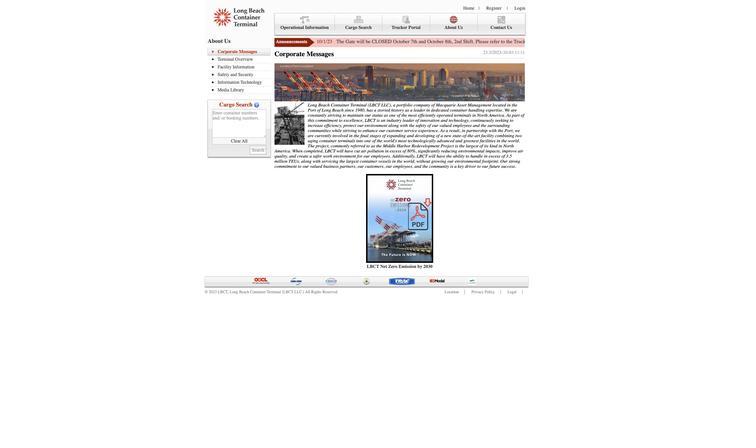 Task type: locate. For each thing, give the bounding box(es) containing it.
rights
[[311, 290, 322, 295]]

register link
[[486, 6, 502, 11]]

0 horizontal spatial all
[[242, 139, 248, 144]]

are down increase
[[308, 133, 314, 138]]

0 horizontal spatial largest
[[346, 159, 359, 164]]

safety
[[218, 72, 229, 77]]

1 horizontal spatial have
[[437, 154, 445, 159]]

0 vertical spatial cargo search
[[345, 25, 372, 30]]

1 horizontal spatial (lbct
[[368, 103, 380, 108]]

1 horizontal spatial environment
[[365, 123, 387, 128]]

cut
[[354, 149, 360, 154]]

excess down the world's
[[390, 149, 401, 154]]

by
[[417, 264, 422, 270]]

experience.
[[418, 128, 439, 133]]

status
[[372, 113, 383, 118]]

striving up efficiency,
[[328, 113, 342, 118]]

1 vertical spatial all
[[305, 290, 310, 295]]

0 horizontal spatial america.
[[275, 149, 291, 154]]

2 horizontal spatial terminal
[[350, 103, 367, 108]]

0 horizontal spatial menu bar
[[208, 49, 273, 94]]

2 horizontal spatial as
[[405, 108, 409, 113]]

while
[[332, 128, 342, 133]]

into
[[356, 138, 363, 144]]

the inside long beach container terminal (lbct llc), a portfolio company of macquarie asset management located in the port of long beach since 1980, has a storied history as a leader in dedicated container handling expertise. we are constantly striving to maintain our status as one of the most efficiently operated terminals in north america. as part of this commitment to excellence, lbct is an industry leader of innovation and technology, continuously seeking to increase efficiency, protect our environment along with the safety of our valued employees and the surrounding communities while striving to enhance our customer service experience. as a result, in partnership with the port, we are currently involved in the final stages of expanding and developing of a new state-of-the-art facility combining two aging container terminals into one of the world's most technologically advanced and greenest facilities in the world. the project, commonly referred to as the middle harbor redevelopment project is the largest of its kind in north america. when completed, lbct will have cut air pollution in excess of 80%, significantly reducing environmental impacts, improve air quality, and create a safer work environment for our employees. additionally, lbct will have the ability to handle in excess of 3.5 million teus, along with servicing the largest container vessels in the world, without growing our environmental footprint. our strong commitment to our valued business partners, our customers, our employees, and the community is a key driver to our future success.
[[308, 144, 315, 149]]

beach right lbct,
[[239, 290, 249, 295]]

announcements
[[276, 39, 307, 44]]

environment
[[365, 123, 387, 128], [333, 154, 356, 159]]

about up facility
[[208, 38, 223, 44]]

© 2023 lbct, long beach container terminal (lbct llc.) all rights reserved.
[[205, 290, 338, 295]]

striving down excellence,
[[343, 128, 357, 133]]

along
[[388, 123, 399, 128], [301, 159, 312, 164]]

cargo search inside "link"
[[345, 25, 372, 30]]

largest down the-
[[466, 144, 478, 149]]

container down pollution
[[360, 159, 377, 164]]

terminals up employees
[[454, 113, 471, 118]]

1 vertical spatial largest
[[346, 159, 359, 164]]

have left cut
[[345, 149, 353, 154]]

0 horizontal spatial october
[[393, 38, 410, 45]]

messages down 10/1/23
[[307, 50, 334, 58]]

technology
[[240, 80, 262, 85]]

1 horizontal spatial most
[[408, 113, 417, 118]]

as right history
[[405, 108, 409, 113]]

customers,
[[365, 164, 385, 169]]

1 horizontal spatial october
[[427, 38, 444, 45]]

0 horizontal spatial corporate
[[218, 49, 238, 54]]

container up technology,
[[450, 108, 467, 113]]

0 horizontal spatial environment
[[333, 154, 356, 159]]

to left 'maintain'
[[343, 113, 346, 118]]

surrounding
[[488, 123, 510, 128]]

corporate
[[218, 49, 238, 54], [275, 50, 305, 58]]

america. up million
[[275, 149, 291, 154]]

north down management
[[477, 113, 488, 118]]

0 horizontal spatial for
[[357, 154, 362, 159]]

excess up future
[[489, 154, 500, 159]]

lbct net zero emission by 2030
[[367, 264, 433, 270]]

0 vertical spatial valued
[[440, 123, 452, 128]]

our
[[365, 113, 371, 118], [357, 123, 364, 128], [432, 123, 438, 128], [379, 128, 385, 133], [364, 154, 370, 159], [447, 159, 454, 164], [303, 164, 309, 169], [358, 164, 364, 169], [386, 164, 392, 169], [482, 164, 488, 169]]

0 horizontal spatial the
[[308, 144, 315, 149]]

0 vertical spatial cargo
[[345, 25, 357, 30]]

this
[[308, 118, 314, 123]]

a left key
[[454, 164, 457, 169]]

strong
[[509, 159, 520, 164]]

environment up stages
[[365, 123, 387, 128]]

for right the details
[[619, 38, 625, 45]]

1 vertical spatial container
[[250, 290, 266, 295]]

trucker portal
[[392, 25, 421, 30]]

information down safety
[[218, 80, 239, 85]]

improve
[[502, 149, 517, 154]]

for right page
[[573, 38, 578, 45]]

to down the create
[[298, 164, 301, 169]]

leader up service
[[403, 118, 414, 123]]

constantly
[[308, 113, 327, 118]]

search inside cargo search "link"
[[358, 25, 372, 30]]

1 horizontal spatial air
[[518, 149, 523, 154]]

lbct net zero emission by 2030 link
[[367, 264, 433, 270]]

enhance
[[363, 128, 378, 133]]

0 horizontal spatial as
[[371, 144, 375, 149]]

and
[[419, 38, 426, 45], [230, 72, 237, 77], [441, 118, 448, 123], [473, 123, 480, 128], [407, 133, 414, 138], [456, 138, 462, 144], [289, 154, 296, 159], [414, 164, 421, 169]]

1 vertical spatial the
[[308, 144, 315, 149]]

0 horizontal spatial cargo
[[219, 102, 235, 108]]

cargo search up "be"
[[345, 25, 372, 30]]

1 | from the left
[[479, 6, 480, 11]]

11:11
[[515, 50, 525, 55]]

in right handle
[[484, 154, 488, 159]]

clear all button
[[212, 138, 266, 145]]

media library link
[[212, 88, 270, 93]]

2 october from the left
[[427, 38, 444, 45]]

0 vertical spatial menu bar
[[275, 13, 525, 35]]

partnership
[[466, 128, 488, 133]]

the left project,
[[308, 144, 315, 149]]

messages up overview
[[239, 49, 257, 54]]

1 horizontal spatial all
[[305, 290, 310, 295]]

1 vertical spatial north
[[503, 144, 514, 149]]

0 vertical spatial container
[[331, 103, 349, 108]]

container inside long beach container terminal (lbct llc), a portfolio company of macquarie asset management located in the port of long beach since 1980, has a storied history as a leader in dedicated container handling expertise. we are constantly striving to maintain our status as one of the most efficiently operated terminals in north america. as part of this commitment to excellence, lbct is an industry leader of innovation and technology, continuously seeking to increase efficiency, protect our environment along with the safety of our valued employees and the surrounding communities while striving to enhance our customer service experience. as a result, in partnership with the port, we are currently involved in the final stages of expanding and developing of a new state-of-the-art facility combining two aging container terminals into one of the world's most technologically advanced and greenest facilities in the world. the project, commonly referred to as the middle harbor redevelopment project is the largest of its kind in north america. when completed, lbct will have cut air pollution in excess of 80%, significantly reducing environmental impacts, improve air quality, and create a safer work environment for our employees. additionally, lbct will have the ability to handle in excess of 3.5 million teus, along with servicing the largest container vessels in the world, without growing our environmental footprint. our strong commitment to our valued business partners, our customers, our employees, and the community is a key driver to our future success.
[[331, 103, 349, 108]]

our down the employees.
[[386, 164, 392, 169]]

terminal
[[218, 57, 234, 62], [350, 103, 367, 108], [267, 290, 281, 295]]

employees.
[[371, 154, 391, 159]]

1 horizontal spatial menu bar
[[275, 13, 525, 35]]

0 vertical spatial america.
[[489, 113, 505, 118]]

0 vertical spatial commitment
[[316, 118, 338, 123]]

0 vertical spatial about
[[444, 25, 457, 30]]

information up 10/1/23
[[305, 25, 329, 30]]

messages inside corporate messages terminal overview facility information safety and security information technology media library
[[239, 49, 257, 54]]

along right teus,
[[301, 159, 312, 164]]

1 vertical spatial valued
[[310, 164, 322, 169]]

of up service
[[415, 118, 419, 123]]

one right an
[[389, 113, 396, 118]]

1 horizontal spatial gate
[[527, 38, 537, 45]]

0 horizontal spatial north
[[477, 113, 488, 118]]

1 vertical spatial terminals
[[338, 138, 355, 144]]

of left 80%,
[[402, 149, 406, 154]]

about us up 2nd
[[444, 25, 463, 30]]

community
[[429, 164, 449, 169]]

most right the world's
[[398, 138, 407, 144]]

us up 2nd
[[458, 25, 463, 30]]

of down portfolio
[[397, 113, 400, 118]]

for down referred
[[357, 154, 362, 159]]

have up community at the right top of the page
[[437, 154, 445, 159]]

10/1/23 the gate will be closed october 7th and october 8th, 2nd shift. please refer to the truck gate hours web page for further gate details for the week.
[[317, 38, 646, 45]]

7th
[[411, 38, 417, 45]]

2 vertical spatial container
[[360, 159, 377, 164]]

most down portfolio
[[408, 113, 417, 118]]

menu bar
[[275, 13, 525, 35], [208, 49, 273, 94]]

the-
[[468, 133, 475, 138]]

trucker portal link
[[382, 15, 430, 31]]

and right safety
[[230, 72, 237, 77]]

1 horizontal spatial container
[[331, 103, 349, 108]]

0 horizontal spatial one
[[364, 138, 371, 144]]

success.
[[501, 164, 516, 169]]

of-
[[463, 133, 468, 138]]

will right work
[[337, 149, 343, 154]]

gate right truck
[[527, 38, 537, 45]]

terminal inside long beach container terminal (lbct llc), a portfolio company of macquarie asset management located in the port of long beach since 1980, has a storied history as a leader in dedicated container handling expertise. we are constantly striving to maintain our status as one of the most efficiently operated terminals in north america. as part of this commitment to excellence, lbct is an industry leader of innovation and technology, continuously seeking to increase efficiency, protect our environment along with the safety of our valued employees and the surrounding communities while striving to enhance our customer service experience. as a result, in partnership with the port, we are currently involved in the final stages of expanding and developing of a new state-of-the-art facility combining two aging container terminals into one of the world's most technologically advanced and greenest facilities in the world. the project, commonly referred to as the middle harbor redevelopment project is the largest of its kind in north america. when completed, lbct will have cut air pollution in excess of 80%, significantly reducing environmental impacts, improve air quality, and create a safer work environment for our employees. additionally, lbct will have the ability to handle in excess of 3.5 million teus, along with servicing the largest container vessels in the world, without growing our environmental footprint. our strong commitment to our valued business partners, our customers, our employees, and the community is a key driver to our future success.
[[350, 103, 367, 108]]

information down overview
[[233, 65, 254, 70]]

our down the create
[[303, 164, 309, 169]]

0 vertical spatial environment
[[365, 123, 387, 128]]

2 horizontal spatial long
[[322, 108, 331, 113]]

as
[[506, 113, 511, 118], [440, 128, 445, 133]]

stages
[[370, 133, 381, 138]]

its
[[484, 144, 488, 149]]

corporate down announcements at top left
[[275, 50, 305, 58]]

please
[[476, 38, 489, 45]]

servicing
[[322, 159, 338, 164]]

information
[[305, 25, 329, 30], [233, 65, 254, 70], [218, 80, 239, 85]]

beach up constantly
[[318, 103, 330, 108]]

employees,
[[393, 164, 413, 169]]

2 air from the left
[[518, 149, 523, 154]]

media
[[218, 88, 229, 93]]

1 vertical spatial america.
[[275, 149, 291, 154]]

gate left "be"
[[346, 38, 355, 45]]

is right project
[[455, 144, 458, 149]]

0 horizontal spatial terminal
[[218, 57, 234, 62]]

handling
[[468, 108, 485, 113]]

aging
[[308, 138, 318, 144]]

port
[[308, 108, 316, 113]]

1 vertical spatial one
[[364, 138, 371, 144]]

0 vertical spatial (lbct
[[368, 103, 380, 108]]

|
[[479, 6, 480, 11], [507, 6, 508, 11]]

1 vertical spatial about
[[208, 38, 223, 44]]

1 horizontal spatial are
[[511, 108, 517, 113]]

2 vertical spatial is
[[450, 164, 453, 169]]

create
[[297, 154, 308, 159]]

login link
[[515, 6, 525, 11]]

0 vertical spatial the
[[336, 38, 344, 45]]

0 vertical spatial are
[[511, 108, 517, 113]]

1 vertical spatial along
[[301, 159, 312, 164]]

october left 8th,
[[427, 38, 444, 45]]

to right the seeking
[[510, 118, 513, 123]]

0 horizontal spatial |
[[479, 6, 480, 11]]

0 vertical spatial information
[[305, 25, 329, 30]]

of left new
[[436, 133, 440, 138]]

0 vertical spatial north
[[477, 113, 488, 118]]

maintain
[[347, 113, 364, 118]]

0 vertical spatial most
[[408, 113, 417, 118]]

beach left since
[[332, 108, 344, 113]]

register
[[486, 6, 502, 11]]

1 horizontal spatial search
[[358, 25, 372, 30]]

(lbct up the "status"
[[368, 103, 380, 108]]

lbct up enhance
[[365, 118, 376, 123]]

innovation
[[420, 118, 440, 123]]

1 october from the left
[[393, 38, 410, 45]]

will down 'redevelopment'
[[429, 154, 435, 159]]

2 gate from the left
[[527, 38, 537, 45]]

as down stages
[[371, 144, 375, 149]]

and left "of-" at the top right
[[456, 138, 462, 144]]

in up innovation
[[426, 108, 430, 113]]

of left its
[[480, 144, 483, 149]]

leader up innovation
[[414, 108, 425, 113]]

03
[[509, 50, 514, 55]]

clear
[[231, 139, 241, 144]]

beach
[[318, 103, 330, 108], [332, 108, 344, 113], [239, 290, 249, 295]]

a left result,
[[446, 128, 448, 133]]

1 vertical spatial are
[[308, 133, 314, 138]]

1 vertical spatial container
[[319, 138, 337, 144]]

login
[[515, 6, 525, 11]]

0 horizontal spatial long
[[230, 290, 238, 295]]

quality,
[[275, 154, 288, 159]]

corporate inside corporate messages terminal overview facility information safety and security information technology media library
[[218, 49, 238, 54]]

in
[[507, 103, 511, 108], [426, 108, 430, 113], [472, 113, 476, 118], [462, 128, 465, 133], [349, 133, 353, 138], [497, 138, 500, 144], [499, 144, 502, 149], [385, 149, 389, 154], [484, 154, 488, 159], [392, 159, 396, 164]]

None submit
[[250, 146, 266, 155]]

terminal left the llc.)
[[267, 290, 281, 295]]

project,
[[316, 144, 330, 149]]

us right contact
[[507, 25, 512, 30]]

as left "part"
[[506, 113, 511, 118]]

commitment
[[316, 118, 338, 123], [275, 164, 297, 169]]

1 horizontal spatial is
[[450, 164, 453, 169]]

1 horizontal spatial one
[[389, 113, 396, 118]]

1 vertical spatial (lbct
[[282, 290, 293, 295]]

terminal inside corporate messages terminal overview facility information safety and security information technology media library
[[218, 57, 234, 62]]

america.
[[489, 113, 505, 118], [275, 149, 291, 154]]

1 vertical spatial menu bar
[[208, 49, 273, 94]]

0 horizontal spatial striving
[[328, 113, 342, 118]]

2 vertical spatial terminal
[[267, 290, 281, 295]]

1 vertical spatial terminal
[[350, 103, 367, 108]]

largest
[[466, 144, 478, 149], [346, 159, 359, 164]]

our down an
[[379, 128, 385, 133]]

combining
[[495, 133, 514, 138]]

is left key
[[450, 164, 453, 169]]

terminals
[[454, 113, 471, 118], [338, 138, 355, 144]]

result,
[[449, 128, 461, 133]]

air right cut
[[361, 149, 366, 154]]

protect
[[343, 123, 356, 128]]

facility information link
[[212, 65, 270, 70]]

as up advanced at the right of the page
[[440, 128, 445, 133]]

0 horizontal spatial commitment
[[275, 164, 297, 169]]

storied
[[377, 108, 390, 113]]

be
[[366, 38, 371, 45]]

cargo search down library
[[219, 102, 253, 108]]

safety and security link
[[212, 72, 270, 77]]

terminal up 'maintain'
[[350, 103, 367, 108]]

©
[[205, 290, 208, 295]]

| right the home
[[479, 6, 480, 11]]

america. up surrounding
[[489, 113, 505, 118]]

largest down cut
[[346, 159, 359, 164]]

0 horizontal spatial (lbct
[[282, 290, 293, 295]]

october left 7th at the top of page
[[393, 38, 410, 45]]

1 vertical spatial striving
[[343, 128, 357, 133]]

is left an
[[377, 118, 380, 123]]

messages for corporate messages terminal overview facility information safety and security information technology media library
[[239, 49, 257, 54]]

0 horizontal spatial cargo search
[[219, 102, 253, 108]]

0 vertical spatial about us
[[444, 25, 463, 30]]

0 horizontal spatial will
[[337, 149, 343, 154]]

search up "be"
[[358, 25, 372, 30]]

0 vertical spatial terminal
[[218, 57, 234, 62]]

1 horizontal spatial cargo search
[[345, 25, 372, 30]]

all right clear
[[242, 139, 248, 144]]

ability
[[453, 154, 465, 159]]



Task type: describe. For each thing, give the bounding box(es) containing it.
contact
[[491, 25, 506, 30]]

3.5
[[506, 154, 512, 159]]

1 horizontal spatial excess
[[489, 154, 500, 159]]

kind
[[490, 144, 497, 149]]

has
[[367, 108, 373, 113]]

the left the world's
[[377, 138, 382, 144]]

1 horizontal spatial largest
[[466, 144, 478, 149]]

communities
[[308, 128, 331, 133]]

the left world.
[[501, 138, 507, 144]]

and left the create
[[289, 154, 296, 159]]

of right safety at the right top of page
[[427, 123, 431, 128]]

the right we
[[512, 103, 517, 108]]

expertise.
[[486, 108, 503, 113]]

when
[[292, 149, 303, 154]]

messages for corporate messages
[[307, 50, 334, 58]]

operational information link
[[275, 15, 335, 31]]

macquarie
[[436, 103, 456, 108]]

0 horizontal spatial container
[[319, 138, 337, 144]]

to right ability
[[466, 154, 469, 159]]

to left the "protect"
[[339, 118, 342, 123]]

1 gate from the left
[[346, 38, 355, 45]]

our down reducing
[[447, 159, 454, 164]]

privacy policy link
[[472, 290, 495, 295]]

0 horizontal spatial terminals
[[338, 138, 355, 144]]

0 horizontal spatial about
[[208, 38, 223, 44]]

1 vertical spatial commitment
[[275, 164, 297, 169]]

clear all
[[231, 139, 248, 144]]

1 horizontal spatial container
[[360, 159, 377, 164]]

work
[[323, 154, 332, 159]]

reducing
[[441, 149, 457, 154]]

1 horizontal spatial north
[[503, 144, 514, 149]]

and up art
[[473, 123, 480, 128]]

menu bar containing corporate messages
[[208, 49, 273, 94]]

of right port on the top of the page
[[317, 108, 321, 113]]

partners,
[[340, 164, 356, 169]]

(lbct inside long beach container terminal (lbct llc), a portfolio company of macquarie asset management located in the port of long beach since 1980, has a storied history as a leader in dedicated container handling expertise. we are constantly striving to maintain our status as one of the most efficiently operated terminals in north america. as part of this commitment to excellence, lbct is an industry leader of innovation and technology, continuously seeking to increase efficiency, protect our environment along with the safety of our valued employees and the surrounding communities while striving to enhance our customer service experience. as a result, in partnership with the port, we are currently involved in the final stages of expanding and developing of a new state-of-the-art facility combining two aging container terminals into one of the world's most technologically advanced and greenest facilities in the world. the project, commonly referred to as the middle harbor redevelopment project is the largest of its kind in north america. when completed, lbct will have cut air pollution in excess of 80%, significantly reducing environmental impacts, improve air quality, and create a safer work environment for our employees. additionally, lbct will have the ability to handle in excess of 3.5 million teus, along with servicing the largest container vessels in the world, without growing our environmental footprint. our strong commitment to our valued business partners, our customers, our employees, and the community is a key driver to our future success.
[[368, 103, 380, 108]]

corporate messages
[[275, 50, 334, 58]]

2 vertical spatial information
[[218, 80, 239, 85]]

0 horizontal spatial with
[[313, 159, 321, 164]]

2030
[[423, 264, 433, 270]]

dedicated
[[431, 108, 449, 113]]

excellence,
[[344, 118, 364, 123]]

2 | from the left
[[507, 6, 508, 11]]

a left new
[[441, 133, 443, 138]]

trucker
[[392, 25, 407, 30]]

1 horizontal spatial with
[[400, 123, 408, 128]]

1 horizontal spatial as
[[384, 113, 388, 118]]

overview
[[235, 57, 253, 62]]

0 horizontal spatial excess
[[390, 149, 401, 154]]

in down the "protect"
[[349, 133, 353, 138]]

million
[[275, 159, 287, 164]]

information technology link
[[212, 80, 270, 85]]

2 horizontal spatial will
[[429, 154, 435, 159]]

2 horizontal spatial for
[[619, 38, 625, 45]]

us for about us link
[[458, 25, 463, 30]]

1 horizontal spatial for
[[573, 38, 578, 45]]

1 horizontal spatial terminal
[[267, 290, 281, 295]]

our left future
[[482, 164, 488, 169]]

we
[[505, 108, 510, 113]]

since
[[345, 108, 354, 113]]

our right partners,
[[358, 164, 364, 169]]

0 horizontal spatial beach
[[239, 290, 249, 295]]

and right employees,
[[414, 164, 421, 169]]

1 vertical spatial environment
[[333, 154, 356, 159]]

0 horizontal spatial valued
[[310, 164, 322, 169]]

the left community at the right top of the page
[[422, 164, 428, 169]]

expanding
[[387, 133, 406, 138]]

about us link
[[430, 15, 478, 31]]

0 vertical spatial along
[[388, 123, 399, 128]]

library
[[230, 88, 244, 93]]

corporate for corporate messages
[[275, 50, 305, 58]]

project
[[441, 144, 454, 149]]

the left the "final"
[[354, 133, 359, 138]]

customer
[[386, 128, 403, 133]]

of right "part"
[[521, 113, 524, 118]]

of right stages
[[382, 133, 386, 138]]

operated
[[437, 113, 453, 118]]

of up pollution
[[372, 138, 376, 144]]

of right company
[[431, 103, 435, 108]]

lbct up servicing
[[325, 149, 336, 154]]

a right llc),
[[393, 103, 395, 108]]

2 horizontal spatial with
[[489, 128, 497, 133]]

technology,
[[449, 118, 470, 123]]

0 vertical spatial leader
[[414, 108, 425, 113]]

1 horizontal spatial long
[[308, 103, 317, 108]]

closed
[[372, 38, 392, 45]]

the left week. at right
[[627, 38, 633, 45]]

in right kind
[[499, 144, 502, 149]]

0 vertical spatial one
[[389, 113, 396, 118]]

for inside long beach container terminal (lbct llc), a portfolio company of macquarie asset management located in the port of long beach since 1980, has a storied history as a leader in dedicated container handling expertise. we are constantly striving to maintain our status as one of the most efficiently operated terminals in north america. as part of this commitment to excellence, lbct is an industry leader of innovation and technology, continuously seeking to increase efficiency, protect our environment along with the safety of our valued employees and the surrounding communities while striving to enhance our customer service experience. as a result, in partnership with the port, we are currently involved in the final stages of expanding and developing of a new state-of-the-art facility combining two aging container terminals into one of the world's most technologically advanced and greenest facilities in the world. the project, commonly referred to as the middle harbor redevelopment project is the largest of its kind in north america. when completed, lbct will have cut air pollution in excess of 80%, significantly reducing environmental impacts, improve air quality, and create a safer work environment for our employees. additionally, lbct will have the ability to handle in excess of 3.5 million teus, along with servicing the largest container vessels in the world, without growing our environmental footprint. our strong commitment to our valued business partners, our customers, our employees, and the community is a key driver to our future success.
[[357, 154, 362, 159]]

pollution
[[367, 149, 384, 154]]

in right the located
[[507, 103, 511, 108]]

port,
[[505, 128, 514, 133]]

about inside about us link
[[444, 25, 457, 30]]

state-
[[453, 133, 463, 138]]

1 vertical spatial search
[[236, 102, 253, 108]]

0 horizontal spatial about us
[[208, 38, 231, 44]]

art
[[475, 133, 480, 138]]

location
[[445, 290, 459, 295]]

2 horizontal spatial beach
[[332, 108, 344, 113]]

further
[[580, 38, 594, 45]]

the left middle
[[376, 144, 382, 149]]

1 vertical spatial environmental
[[455, 159, 481, 164]]

23.3/2023-10-03 11:11
[[483, 50, 525, 55]]

key
[[458, 164, 464, 169]]

developing
[[415, 133, 435, 138]]

security
[[238, 72, 253, 77]]

significantly
[[418, 149, 440, 154]]

harbor
[[397, 144, 411, 149]]

0 horizontal spatial as
[[440, 128, 445, 133]]

1 vertical spatial leader
[[403, 118, 414, 123]]

portal
[[408, 25, 421, 30]]

company
[[414, 103, 430, 108]]

0 vertical spatial striving
[[328, 113, 342, 118]]

efficiency,
[[324, 123, 342, 128]]

the up ability
[[459, 144, 465, 149]]

the down portfolio
[[401, 113, 407, 118]]

23.3/2023-
[[483, 50, 503, 55]]

2 horizontal spatial is
[[455, 144, 458, 149]]

0 vertical spatial terminals
[[454, 113, 471, 118]]

contact us link
[[478, 15, 525, 31]]

0 horizontal spatial us
[[224, 38, 231, 44]]

and inside corporate messages terminal overview facility information safety and security information technology media library
[[230, 72, 237, 77]]

of left 3.5
[[501, 154, 505, 159]]

in right facilities
[[497, 138, 500, 144]]

0 horizontal spatial are
[[308, 133, 314, 138]]

our left the "status"
[[365, 113, 371, 118]]

terminal overview link
[[212, 57, 270, 62]]

and down dedicated
[[441, 118, 448, 123]]

handle
[[470, 154, 483, 159]]

0 horizontal spatial most
[[398, 138, 407, 144]]

cargo inside cargo search "link"
[[345, 25, 357, 30]]

without
[[416, 159, 430, 164]]

us for contact us link
[[507, 25, 512, 30]]

our right the "protect"
[[357, 123, 364, 128]]

in right result,
[[462, 128, 465, 133]]

1 vertical spatial information
[[233, 65, 254, 70]]

zero
[[388, 264, 398, 270]]

world.
[[508, 138, 520, 144]]

and right 7th at the top of page
[[419, 38, 426, 45]]

an
[[381, 118, 385, 123]]

impacts,
[[486, 149, 501, 154]]

growing
[[431, 159, 446, 164]]

to right refer
[[501, 38, 505, 45]]

the left truck
[[506, 38, 513, 45]]

portfolio
[[397, 103, 413, 108]]

facility
[[218, 65, 232, 70]]

located
[[493, 103, 506, 108]]

1 vertical spatial cargo search
[[219, 102, 253, 108]]

80%,
[[407, 149, 417, 154]]

lbct left 'net'
[[367, 264, 379, 270]]

0 horizontal spatial is
[[377, 118, 380, 123]]

world,
[[404, 159, 415, 164]]

our
[[500, 159, 508, 164]]

the left safety at the right top of page
[[409, 123, 414, 128]]

corporate messages terminal overview facility information safety and security information technology media library
[[218, 49, 262, 93]]

the left world,
[[397, 159, 402, 164]]

our right cut
[[364, 154, 370, 159]]

menu bar containing operational information
[[275, 13, 525, 35]]

Enter container numbers and/ or booking numbers.  text field
[[212, 110, 266, 138]]

and up harbor
[[407, 133, 414, 138]]

the left ability
[[446, 154, 452, 159]]

1 horizontal spatial beach
[[318, 103, 330, 108]]

2023
[[209, 290, 217, 295]]

a left company
[[410, 108, 412, 113]]

in down management
[[472, 113, 476, 118]]

driver
[[465, 164, 476, 169]]

a left safer
[[310, 154, 312, 159]]

currently
[[315, 133, 331, 138]]

the right servicing
[[340, 159, 345, 164]]

final
[[360, 133, 369, 138]]

privacy policy
[[472, 290, 495, 295]]

legal link
[[508, 290, 517, 295]]

0 vertical spatial environmental
[[458, 149, 484, 154]]

2 horizontal spatial container
[[450, 108, 467, 113]]

1 horizontal spatial striving
[[343, 128, 357, 133]]

the left port,
[[498, 128, 503, 133]]

0 horizontal spatial container
[[250, 290, 266, 295]]

employees
[[453, 123, 472, 128]]

corporate for corporate messages terminal overview facility information safety and security information technology media library
[[218, 49, 238, 54]]

0 horizontal spatial have
[[345, 149, 353, 154]]

to right 'into'
[[366, 144, 370, 149]]

all inside button
[[242, 139, 248, 144]]

1980,
[[355, 108, 365, 113]]

1 air from the left
[[361, 149, 366, 154]]

safer
[[313, 154, 322, 159]]

commonly
[[331, 144, 349, 149]]

shift.
[[463, 38, 474, 45]]

management
[[468, 103, 491, 108]]

a right has at the right top
[[374, 108, 376, 113]]

to up 'into'
[[358, 128, 362, 133]]

0 vertical spatial as
[[506, 113, 511, 118]]

in up "vessels"
[[385, 149, 389, 154]]

operational
[[280, 25, 304, 30]]

to right driver at top right
[[477, 164, 481, 169]]

lbct down 'redevelopment'
[[417, 154, 428, 159]]

greenest
[[464, 138, 479, 144]]

operational information
[[280, 25, 329, 30]]

the up facility on the right top of the page
[[481, 123, 486, 128]]

in right "vessels"
[[392, 159, 396, 164]]

seeking
[[495, 118, 509, 123]]

our down efficiently
[[432, 123, 438, 128]]

1 horizontal spatial will
[[356, 38, 364, 45]]

privacy
[[472, 290, 484, 295]]

1 horizontal spatial america.
[[489, 113, 505, 118]]

completed,
[[304, 149, 324, 154]]



Task type: vqa. For each thing, say whether or not it's contained in the screenshot.
Disputes
no



